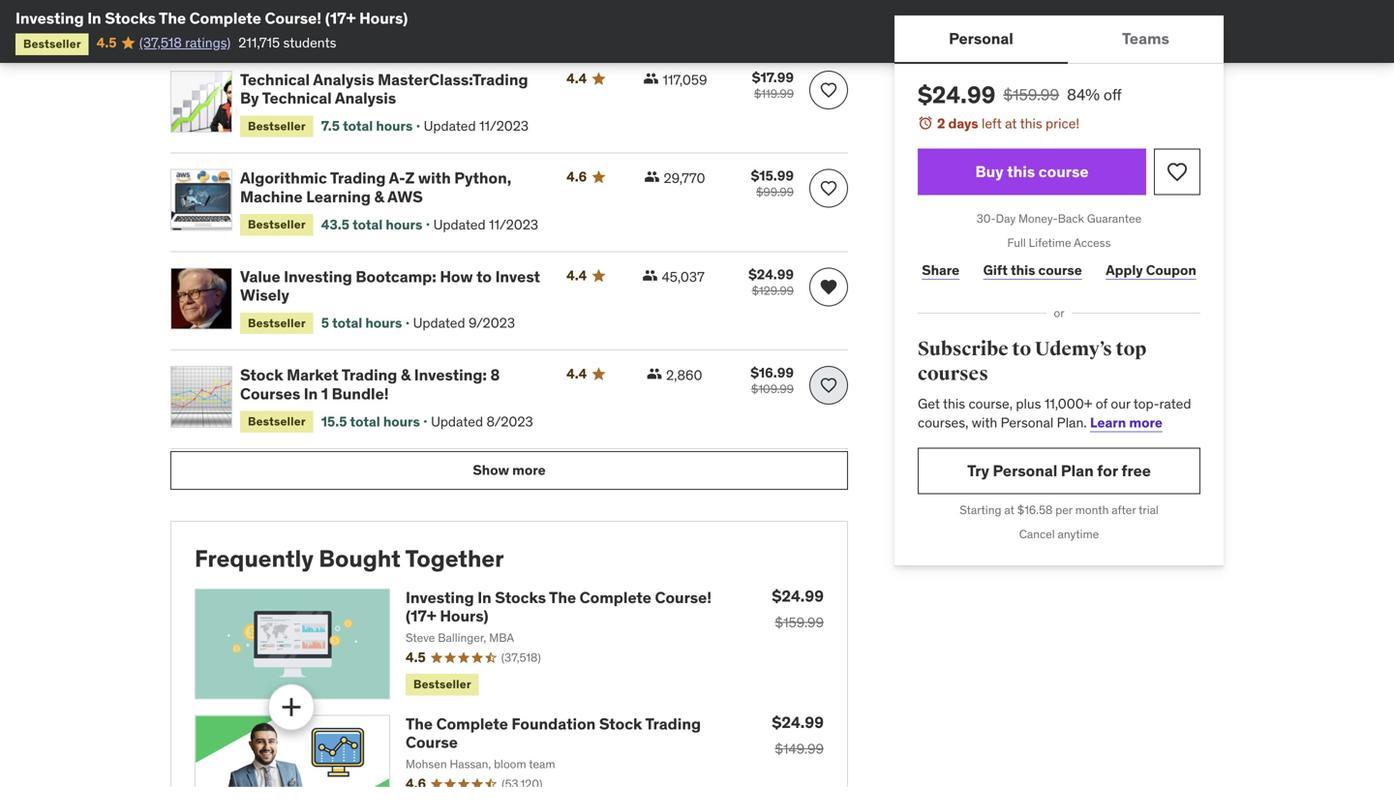 Task type: vqa. For each thing, say whether or not it's contained in the screenshot.


Task type: describe. For each thing, give the bounding box(es) containing it.
show more
[[473, 462, 546, 479]]

value investing bootcamp: how to invest wisely link
[[240, 267, 543, 305]]

ratings)
[[185, 34, 231, 51]]

personal inside get this course, plus 11,000+ of our top-rated courses, with personal plan.
[[1001, 414, 1054, 431]]

complete for investing in stocks the complete course! (17+ hours) steve ballinger, mba
[[580, 588, 651, 607]]

& inside algorithmic trading a-z with python, machine learning & aws
[[374, 187, 384, 207]]

learn more
[[1090, 414, 1163, 431]]

hours for masterclass:trading
[[376, 117, 413, 135]]

45,037
[[662, 268, 705, 286]]

211,715
[[238, 34, 280, 51]]

technical up 7.5
[[262, 88, 332, 108]]

to inside value investing bootcamp: how to invest wisely
[[476, 267, 492, 287]]

days
[[948, 115, 978, 132]]

hours) for investing in stocks the complete course! (17+ hours)
[[359, 8, 408, 28]]

frequently bought together
[[195, 544, 504, 573]]

try
[[967, 461, 989, 481]]

to inside subscribe to udemy's top courses
[[1012, 337, 1031, 361]]

8
[[490, 365, 500, 385]]

updated 9/2023
[[413, 314, 515, 332]]

(37,518)
[[501, 650, 541, 665]]

a-
[[389, 168, 405, 188]]

this for gift
[[1011, 261, 1035, 279]]

$16.99
[[751, 364, 794, 382]]

gift
[[983, 261, 1008, 279]]

updated for bootcamp:
[[413, 314, 465, 332]]

technical analysis masterclass:trading by technical analysis
[[240, 70, 528, 108]]

$149.99
[[775, 740, 824, 757]]

$15.99 $99.99
[[751, 167, 794, 200]]

machine
[[240, 187, 303, 207]]

in inside "stock market trading & investing: 8 courses in 1 bundle!"
[[304, 384, 318, 404]]

$24.99 $149.99
[[772, 712, 824, 757]]

left
[[982, 115, 1002, 132]]

xsmall image for algorithmic trading a-z with python, machine learning & aws
[[644, 169, 660, 185]]

xsmall image for stock market trading & investing: 8 courses in 1 bundle!
[[647, 366, 662, 382]]

share
[[922, 261, 960, 279]]

stock market trading & investing: 8 courses in 1 bundle! link
[[240, 365, 543, 404]]

investing in stocks the complete course! (17+ hours) link
[[406, 588, 712, 626]]

updated 11/2023 for algorithmic trading a-z with python, machine learning & aws
[[433, 216, 538, 233]]

investing in stocks the complete course! (17+ hours)
[[15, 8, 408, 28]]

$159.99 for $24.99 $159.99 84% off
[[1003, 85, 1059, 105]]

complete for investing in stocks the complete course! (17+ hours)
[[189, 8, 261, 28]]

$109.99
[[751, 382, 794, 397]]

this down '$24.99 $159.99 84% off'
[[1020, 115, 1042, 132]]

trading inside "stock market trading & investing: 8 courses in 1 bundle!"
[[342, 365, 397, 385]]

2,860
[[666, 367, 702, 384]]

updated for masterclass:trading
[[424, 117, 476, 135]]

market
[[287, 365, 339, 385]]

apply
[[1106, 261, 1143, 279]]

43.5
[[321, 216, 349, 233]]

wishlist image for algorithmic trading a-z with python, machine learning & aws
[[819, 179, 838, 198]]

updated 8/2023
[[431, 413, 533, 430]]

4.4 for value investing bootcamp: how to invest wisely
[[567, 267, 587, 284]]

off
[[1104, 85, 1122, 105]]

the inside the complete foundation stock trading course mohsen hassan, bloom team
[[406, 714, 433, 734]]

top
[[1116, 337, 1147, 361]]

get this course, plus 11,000+ of our top-rated courses, with personal plan.
[[918, 395, 1191, 431]]

steve
[[406, 630, 435, 645]]

analysis up 7.5
[[313, 70, 374, 89]]

buy this course button
[[918, 149, 1146, 195]]

total for analysis
[[343, 117, 373, 135]]

course for buy this course
[[1039, 162, 1089, 182]]

211,715 students
[[238, 34, 336, 51]]

xsmall image for value investing bootcamp: how to invest wisely
[[642, 268, 658, 283]]

plan.
[[1057, 414, 1087, 431]]

trading inside the complete foundation stock trading course mohsen hassan, bloom team
[[645, 714, 701, 734]]

technical down 211,715 students
[[240, 70, 310, 89]]

(17+ for investing in stocks the complete course! (17+ hours) steve ballinger, mba
[[406, 606, 436, 626]]

$24.99 for $24.99 $159.99 84% off
[[918, 80, 996, 109]]

show more button
[[170, 451, 848, 490]]

buy this course
[[975, 162, 1089, 182]]

the for investing in stocks the complete course! (17+ hours) steve ballinger, mba
[[549, 588, 576, 607]]

plus
[[1016, 395, 1041, 412]]

apply coupon
[[1106, 261, 1196, 279]]

investing:
[[414, 365, 487, 385]]

stock market trading & investing: 8 courses in 1 bundle!
[[240, 365, 500, 404]]

try personal plan for free
[[967, 461, 1151, 481]]

share button
[[918, 251, 964, 290]]

plan
[[1061, 461, 1094, 481]]

top-
[[1133, 395, 1159, 412]]

courses
[[240, 384, 300, 404]]

algorithmic trading a-z with python, machine learning & aws
[[240, 168, 511, 207]]

with inside get this course, plus 11,000+ of our top-rated courses, with personal plan.
[[972, 414, 998, 431]]

subscribe
[[918, 337, 1009, 361]]

courses
[[918, 362, 988, 386]]

personal button
[[895, 15, 1068, 62]]

or
[[1054, 306, 1065, 321]]

our
[[1111, 395, 1130, 412]]

technical analysis masterclass:trading by technical analysis link
[[240, 70, 543, 108]]

bloom
[[494, 756, 526, 771]]

1 wishlist image from the top
[[819, 277, 838, 297]]

month
[[1075, 502, 1109, 517]]

value
[[240, 267, 280, 287]]

courses,
[[918, 414, 969, 431]]

5 total hours
[[321, 314, 402, 332]]

get
[[918, 395, 940, 412]]

$24.99 $129.99
[[749, 266, 794, 298]]

course! for investing in stocks the complete course! (17+ hours)
[[265, 8, 322, 28]]

(37,518 ratings)
[[139, 34, 231, 51]]

4.4 for technical analysis masterclass:trading by technical analysis
[[567, 70, 587, 87]]

at inside starting at $16.58 per month after trial cancel anytime
[[1004, 502, 1015, 517]]

apply coupon button
[[1102, 251, 1201, 290]]

(17+ for investing in stocks the complete course! (17+ hours)
[[325, 8, 356, 28]]

stocks for investing in stocks the complete course! (17+ hours)
[[105, 8, 156, 28]]

investing in stocks the complete course! (17+ hours) steve ballinger, mba
[[406, 588, 712, 645]]

29,770
[[664, 170, 705, 187]]

this for buy
[[1007, 162, 1035, 182]]

for
[[1097, 461, 1118, 481]]

price!
[[1046, 115, 1080, 132]]

bought
[[319, 544, 401, 573]]

trial
[[1139, 502, 1159, 517]]

53120 reviews element
[[502, 776, 543, 787]]

try personal plan for free link
[[918, 448, 1201, 494]]

analysis up 7.5 total hours
[[335, 88, 396, 108]]

1
[[321, 384, 328, 404]]

coupon
[[1146, 261, 1196, 279]]

bootcamp:
[[356, 267, 436, 287]]

trading inside algorithmic trading a-z with python, machine learning & aws
[[330, 168, 386, 188]]

alarm image
[[918, 115, 933, 131]]

udemy's
[[1035, 337, 1112, 361]]

mba
[[489, 630, 514, 645]]

$24.99 for $24.99 $129.99
[[749, 266, 794, 283]]



Task type: locate. For each thing, give the bounding box(es) containing it.
xsmall image left 45,037
[[642, 268, 658, 283]]

course!
[[265, 8, 322, 28], [655, 588, 712, 607]]

11/2023 for algorithmic trading a-z with python, machine learning & aws
[[489, 216, 538, 233]]

0 vertical spatial trading
[[330, 168, 386, 188]]

the inside investing in stocks the complete course! (17+ hours) steve ballinger, mba
[[549, 588, 576, 607]]

hours right 9.5
[[304, 20, 341, 38]]

1 vertical spatial complete
[[580, 588, 651, 607]]

4.4 for stock market trading & investing: 8 courses in 1 bundle!
[[567, 365, 587, 383]]

with right z
[[418, 168, 451, 188]]

9.5 total hours
[[248, 20, 341, 38]]

hours) inside investing in stocks the complete course! (17+ hours) steve ballinger, mba
[[440, 606, 489, 626]]

4.5 left (37,518
[[97, 34, 117, 51]]

total for market
[[350, 413, 380, 430]]

(17+ up students at the left of the page
[[325, 8, 356, 28]]

1 horizontal spatial course!
[[655, 588, 712, 607]]

xsmall image left 29,770
[[644, 169, 660, 185]]

investing inside value investing bootcamp: how to invest wisely
[[284, 267, 352, 287]]

1 horizontal spatial to
[[1012, 337, 1031, 361]]

total right 7.5
[[343, 117, 373, 135]]

1 vertical spatial the
[[549, 588, 576, 607]]

0 vertical spatial 11/2023
[[479, 117, 529, 135]]

ballinger,
[[438, 630, 486, 645]]

37518 reviews element
[[501, 650, 541, 666]]

$24.99 for $24.99 $159.99
[[772, 586, 824, 606]]

0 vertical spatial personal
[[949, 28, 1014, 48]]

1 vertical spatial (17+
[[406, 606, 436, 626]]

investing for investing in stocks the complete course! (17+ hours) steve ballinger, mba
[[406, 588, 474, 607]]

course up back
[[1039, 162, 1089, 182]]

0 vertical spatial course
[[1039, 162, 1089, 182]]

0 vertical spatial xsmall image
[[643, 71, 659, 86]]

stock left market
[[240, 365, 283, 385]]

11/2023 up python,
[[479, 117, 529, 135]]

1 vertical spatial $159.99
[[775, 614, 824, 631]]

hours down technical analysis masterclass:trading by technical analysis link
[[376, 117, 413, 135]]

1 horizontal spatial with
[[972, 414, 998, 431]]

updated left 4/2022
[[352, 20, 404, 38]]

3 4.4 from the top
[[567, 365, 587, 383]]

course! inside investing in stocks the complete course! (17+ hours) steve ballinger, mba
[[655, 588, 712, 607]]

total down bundle!
[[350, 413, 380, 430]]

this up courses,
[[943, 395, 965, 412]]

hours down aws
[[386, 216, 422, 233]]

0 horizontal spatial stocks
[[105, 8, 156, 28]]

teams
[[1122, 28, 1169, 48]]

0 vertical spatial more
[[1129, 414, 1163, 431]]

2 vertical spatial in
[[478, 588, 492, 607]]

$159.99 for $24.99 $159.99
[[775, 614, 824, 631]]

personal down plus
[[1001, 414, 1054, 431]]

subscribe to udemy's top courses
[[918, 337, 1147, 386]]

investing
[[15, 8, 84, 28], [284, 267, 352, 287], [406, 588, 474, 607]]

0 horizontal spatial stock
[[240, 365, 283, 385]]

show
[[473, 462, 509, 479]]

updated for trading
[[431, 413, 483, 430]]

xsmall image for technical analysis masterclass:trading by technical analysis
[[643, 71, 659, 86]]

with down course,
[[972, 414, 998, 431]]

updated 11/2023 for technical analysis masterclass:trading by technical analysis
[[424, 117, 529, 135]]

1 horizontal spatial stock
[[599, 714, 642, 734]]

how
[[440, 267, 473, 287]]

in
[[87, 8, 101, 28], [304, 384, 318, 404], [478, 588, 492, 607]]

2
[[937, 115, 945, 132]]

1 horizontal spatial hours)
[[440, 606, 489, 626]]

hours) up the ballinger,
[[440, 606, 489, 626]]

2 wishlist image from the top
[[819, 376, 838, 395]]

0 horizontal spatial 4.5
[[97, 34, 117, 51]]

students
[[283, 34, 336, 51]]

1 vertical spatial investing
[[284, 267, 352, 287]]

personal
[[949, 28, 1014, 48], [1001, 414, 1054, 431], [993, 461, 1058, 481]]

2 days left at this price!
[[937, 115, 1080, 132]]

gift this course link
[[979, 251, 1086, 290]]

course for gift this course
[[1038, 261, 1082, 279]]

gift this course
[[983, 261, 1082, 279]]

0 vertical spatial $159.99
[[1003, 85, 1059, 105]]

in inside investing in stocks the complete course! (17+ hours) steve ballinger, mba
[[478, 588, 492, 607]]

$17.99
[[752, 69, 794, 86]]

0 horizontal spatial course!
[[265, 8, 322, 28]]

2 vertical spatial personal
[[993, 461, 1058, 481]]

0 vertical spatial &
[[374, 187, 384, 207]]

course
[[406, 732, 458, 752]]

0 vertical spatial the
[[159, 8, 186, 28]]

course down lifetime
[[1038, 261, 1082, 279]]

stocks for investing in stocks the complete course! (17+ hours) steve ballinger, mba
[[495, 588, 546, 607]]

course! for investing in stocks the complete course! (17+ hours) steve ballinger, mba
[[655, 588, 712, 607]]

$24.99 $159.99
[[772, 586, 824, 631]]

0 vertical spatial updated 11/2023
[[424, 117, 529, 135]]

1 horizontal spatial complete
[[436, 714, 508, 734]]

2 vertical spatial complete
[[436, 714, 508, 734]]

stocks inside investing in stocks the complete course! (17+ hours) steve ballinger, mba
[[495, 588, 546, 607]]

1 horizontal spatial more
[[1129, 414, 1163, 431]]

bestseller for technical
[[248, 118, 306, 133]]

30-
[[977, 211, 996, 226]]

0 vertical spatial stock
[[240, 365, 283, 385]]

bundle!
[[332, 384, 389, 404]]

1 horizontal spatial the
[[406, 714, 433, 734]]

0 horizontal spatial in
[[87, 8, 101, 28]]

$16.99 $109.99
[[751, 364, 794, 397]]

total for trading
[[352, 216, 383, 233]]

$24.99 for $24.99 $149.99
[[772, 712, 824, 732]]

2 4.4 from the top
[[567, 267, 587, 284]]

1 4.4 from the top
[[567, 70, 587, 87]]

at right left
[[1005, 115, 1017, 132]]

investing inside investing in stocks the complete course! (17+ hours) steve ballinger, mba
[[406, 588, 474, 607]]

updated 11/2023 down masterclass:trading
[[424, 117, 529, 135]]

1 vertical spatial 4.5
[[406, 649, 426, 666]]

$159.99 inside '$24.99 $159.99'
[[775, 614, 824, 631]]

1 vertical spatial to
[[1012, 337, 1031, 361]]

more for learn more
[[1129, 414, 1163, 431]]

total right 9.5
[[271, 20, 301, 38]]

0 horizontal spatial investing
[[15, 8, 84, 28]]

2 horizontal spatial the
[[549, 588, 576, 607]]

total
[[271, 20, 301, 38], [343, 117, 373, 135], [352, 216, 383, 233], [332, 314, 362, 332], [350, 413, 380, 430]]

more inside button
[[512, 462, 546, 479]]

0 horizontal spatial more
[[512, 462, 546, 479]]

wishlist image
[[819, 80, 838, 100], [1166, 160, 1189, 184], [819, 179, 838, 198]]

0 horizontal spatial the
[[159, 8, 186, 28]]

1 course from the top
[[1039, 162, 1089, 182]]

2 vertical spatial the
[[406, 714, 433, 734]]

stock right foundation
[[599, 714, 642, 734]]

invest
[[495, 267, 540, 287]]

0 vertical spatial 4.4
[[567, 70, 587, 87]]

0 vertical spatial at
[[1005, 115, 1017, 132]]

updated down investing: at the top of page
[[431, 413, 483, 430]]

hours
[[304, 20, 341, 38], [376, 117, 413, 135], [386, 216, 422, 233], [365, 314, 402, 332], [383, 413, 420, 430]]

1 vertical spatial updated 11/2023
[[433, 216, 538, 233]]

& inside "stock market trading & investing: 8 courses in 1 bundle!"
[[401, 365, 411, 385]]

stocks up (37,518
[[105, 8, 156, 28]]

course inside buy this course button
[[1039, 162, 1089, 182]]

this right gift
[[1011, 261, 1035, 279]]

$159.99 inside '$24.99 $159.99 84% off'
[[1003, 85, 1059, 105]]

$16.58
[[1017, 502, 1053, 517]]

0 vertical spatial 4.5
[[97, 34, 117, 51]]

11/2023
[[479, 117, 529, 135], [489, 216, 538, 233]]

wisely
[[240, 285, 289, 305]]

hours for bootcamp:
[[365, 314, 402, 332]]

1 vertical spatial 4.4
[[567, 267, 587, 284]]

& left a-
[[374, 187, 384, 207]]

xsmall image left 2,860
[[647, 366, 662, 382]]

xsmall image
[[644, 169, 660, 185], [647, 366, 662, 382]]

this inside button
[[1007, 162, 1035, 182]]

0 vertical spatial xsmall image
[[644, 169, 660, 185]]

stock inside the complete foundation stock trading course mohsen hassan, bloom team
[[599, 714, 642, 734]]

more right show
[[512, 462, 546, 479]]

7.5 total hours
[[321, 117, 413, 135]]

by
[[240, 88, 259, 108]]

$129.99
[[752, 283, 794, 298]]

(17+ inside investing in stocks the complete course! (17+ hours) steve ballinger, mba
[[406, 606, 436, 626]]

(37,518
[[139, 34, 182, 51]]

1 vertical spatial in
[[304, 384, 318, 404]]

xsmall image left 117,059
[[643, 71, 659, 86]]

the for investing in stocks the complete course! (17+ hours)
[[159, 8, 186, 28]]

bestseller for algorithmic
[[248, 217, 306, 232]]

4.5
[[97, 34, 117, 51], [406, 649, 426, 666]]

the complete foundation stock trading course link
[[406, 714, 701, 752]]

2 vertical spatial 4.4
[[567, 365, 587, 383]]

1 vertical spatial personal
[[1001, 414, 1054, 431]]

$119.99
[[754, 86, 794, 101]]

updated down python,
[[433, 216, 486, 233]]

0 horizontal spatial (17+
[[325, 8, 356, 28]]

updated down masterclass:trading
[[424, 117, 476, 135]]

1 vertical spatial at
[[1004, 502, 1015, 517]]

with
[[418, 168, 451, 188], [972, 414, 998, 431]]

1 vertical spatial 11/2023
[[489, 216, 538, 233]]

8/2023
[[486, 413, 533, 430]]

15.5 total hours
[[321, 413, 420, 430]]

$24.99 $159.99 84% off
[[918, 80, 1122, 109]]

total right 5
[[332, 314, 362, 332]]

2 horizontal spatial complete
[[580, 588, 651, 607]]

money-
[[1019, 211, 1058, 226]]

11/2023 up invest on the left top of page
[[489, 216, 538, 233]]

investing for investing in stocks the complete course! (17+ hours)
[[15, 8, 84, 28]]

teams button
[[1068, 15, 1224, 62]]

updated down how
[[413, 314, 465, 332]]

tab list
[[895, 15, 1224, 64]]

1 vertical spatial stocks
[[495, 588, 546, 607]]

complete inside the complete foundation stock trading course mohsen hassan, bloom team
[[436, 714, 508, 734]]

0 vertical spatial course!
[[265, 8, 322, 28]]

updated for a-
[[433, 216, 486, 233]]

this inside get this course, plus 11,000+ of our top-rated courses, with personal plan.
[[943, 395, 965, 412]]

at left $16.58
[[1004, 502, 1015, 517]]

hours for a-
[[386, 216, 422, 233]]

1 vertical spatial wishlist image
[[819, 376, 838, 395]]

bestseller for stock
[[248, 414, 306, 429]]

xsmall image
[[643, 71, 659, 86], [642, 268, 658, 283]]

access
[[1074, 235, 1111, 250]]

course
[[1039, 162, 1089, 182], [1038, 261, 1082, 279]]

more down top-
[[1129, 414, 1163, 431]]

2 vertical spatial investing
[[406, 588, 474, 607]]

aws
[[387, 187, 423, 207]]

buy
[[975, 162, 1004, 182]]

4.5 down steve
[[406, 649, 426, 666]]

30-day money-back guarantee full lifetime access
[[977, 211, 1142, 250]]

0 vertical spatial to
[[476, 267, 492, 287]]

free
[[1121, 461, 1151, 481]]

to left udemy's
[[1012, 337, 1031, 361]]

117,059
[[663, 71, 707, 88]]

total right 43.5
[[352, 216, 383, 233]]

1 vertical spatial xsmall image
[[647, 366, 662, 382]]

1 horizontal spatial (17+
[[406, 606, 436, 626]]

bestseller for value
[[248, 315, 306, 330]]

stock inside "stock market trading & investing: 8 courses in 1 bundle!"
[[240, 365, 283, 385]]

in for investing in stocks the complete course! (17+ hours)
[[87, 8, 101, 28]]

$17.99 $119.99
[[752, 69, 794, 101]]

complete inside investing in stocks the complete course! (17+ hours) steve ballinger, mba
[[580, 588, 651, 607]]

updated 4/2022
[[352, 20, 454, 38]]

0 horizontal spatial with
[[418, 168, 451, 188]]

personal inside "button"
[[949, 28, 1014, 48]]

1 vertical spatial more
[[512, 462, 546, 479]]

0 vertical spatial wishlist image
[[819, 277, 838, 297]]

stocks up mba
[[495, 588, 546, 607]]

0 vertical spatial hours)
[[359, 8, 408, 28]]

hours for trading
[[383, 413, 420, 430]]

&
[[374, 187, 384, 207], [401, 365, 411, 385]]

stocks
[[105, 8, 156, 28], [495, 588, 546, 607]]

1 vertical spatial trading
[[342, 365, 397, 385]]

1 vertical spatial stock
[[599, 714, 642, 734]]

lifetime
[[1029, 235, 1071, 250]]

cancel
[[1019, 526, 1055, 541]]

1 vertical spatial hours)
[[440, 606, 489, 626]]

(17+ up steve
[[406, 606, 436, 626]]

team
[[529, 756, 555, 771]]

wishlist image right $109.99
[[819, 376, 838, 395]]

0 vertical spatial in
[[87, 8, 101, 28]]

1 vertical spatial course
[[1038, 261, 1082, 279]]

personal up '$24.99 $159.99 84% off'
[[949, 28, 1014, 48]]

more for show more
[[512, 462, 546, 479]]

hours)
[[359, 8, 408, 28], [440, 606, 489, 626]]

hours down stock market trading & investing: 8 courses in 1 bundle! link
[[383, 413, 420, 430]]

foundation
[[512, 714, 596, 734]]

1 horizontal spatial &
[[401, 365, 411, 385]]

with inside algorithmic trading a-z with python, machine learning & aws
[[418, 168, 451, 188]]

1 vertical spatial with
[[972, 414, 998, 431]]

1 horizontal spatial investing
[[284, 267, 352, 287]]

& left investing: at the top of page
[[401, 365, 411, 385]]

updated 11/2023 down python,
[[433, 216, 538, 233]]

9/2023
[[469, 314, 515, 332]]

0 vertical spatial with
[[418, 168, 451, 188]]

updated 11/2023
[[424, 117, 529, 135], [433, 216, 538, 233]]

in for investing in stocks the complete course! (17+ hours) steve ballinger, mba
[[478, 588, 492, 607]]

learning
[[306, 187, 371, 207]]

after
[[1112, 502, 1136, 517]]

1 horizontal spatial stocks
[[495, 588, 546, 607]]

0 vertical spatial stocks
[[105, 8, 156, 28]]

$99.99
[[756, 185, 794, 200]]

0 horizontal spatial &
[[374, 187, 384, 207]]

this right buy
[[1007, 162, 1035, 182]]

starting at $16.58 per month after trial cancel anytime
[[960, 502, 1159, 541]]

2 course from the top
[[1038, 261, 1082, 279]]

84%
[[1067, 85, 1100, 105]]

0 horizontal spatial complete
[[189, 8, 261, 28]]

hours down value investing bootcamp: how to invest wisely
[[365, 314, 402, 332]]

2 horizontal spatial in
[[478, 588, 492, 607]]

1 vertical spatial xsmall image
[[642, 268, 658, 283]]

0 vertical spatial (17+
[[325, 8, 356, 28]]

together
[[405, 544, 504, 573]]

hassan,
[[450, 756, 491, 771]]

to right how
[[476, 267, 492, 287]]

5
[[321, 314, 329, 332]]

1 vertical spatial course!
[[655, 588, 712, 607]]

11,000+
[[1045, 395, 1093, 412]]

1 horizontal spatial 4.5
[[406, 649, 426, 666]]

15.5
[[321, 413, 347, 430]]

at
[[1005, 115, 1017, 132], [1004, 502, 1015, 517]]

technical
[[240, 70, 310, 89], [262, 88, 332, 108]]

43.5 total hours
[[321, 216, 422, 233]]

0 horizontal spatial to
[[476, 267, 492, 287]]

wishlist image for technical analysis masterclass:trading by technical analysis
[[819, 80, 838, 100]]

hours) for investing in stocks the complete course! (17+ hours) steve ballinger, mba
[[440, 606, 489, 626]]

0 vertical spatial investing
[[15, 8, 84, 28]]

4.5 for (37,518 ratings)
[[97, 34, 117, 51]]

wishlist image right $129.99
[[819, 277, 838, 297]]

2 vertical spatial trading
[[645, 714, 701, 734]]

2 horizontal spatial investing
[[406, 588, 474, 607]]

this for get
[[943, 395, 965, 412]]

0 horizontal spatial hours)
[[359, 8, 408, 28]]

11/2023 for technical analysis masterclass:trading by technical analysis
[[479, 117, 529, 135]]

1 horizontal spatial in
[[304, 384, 318, 404]]

personal up $16.58
[[993, 461, 1058, 481]]

guarantee
[[1087, 211, 1142, 226]]

hours) up 'technical analysis masterclass:trading by technical analysis'
[[359, 8, 408, 28]]

course,
[[969, 395, 1013, 412]]

total for investing
[[332, 314, 362, 332]]

course inside gift this course link
[[1038, 261, 1082, 279]]

0 horizontal spatial $159.99
[[775, 614, 824, 631]]

4.5 for (37,518)
[[406, 649, 426, 666]]

1 vertical spatial &
[[401, 365, 411, 385]]

0 vertical spatial complete
[[189, 8, 261, 28]]

1 horizontal spatial $159.99
[[1003, 85, 1059, 105]]

wishlist image
[[819, 277, 838, 297], [819, 376, 838, 395]]

tab list containing personal
[[895, 15, 1224, 64]]



